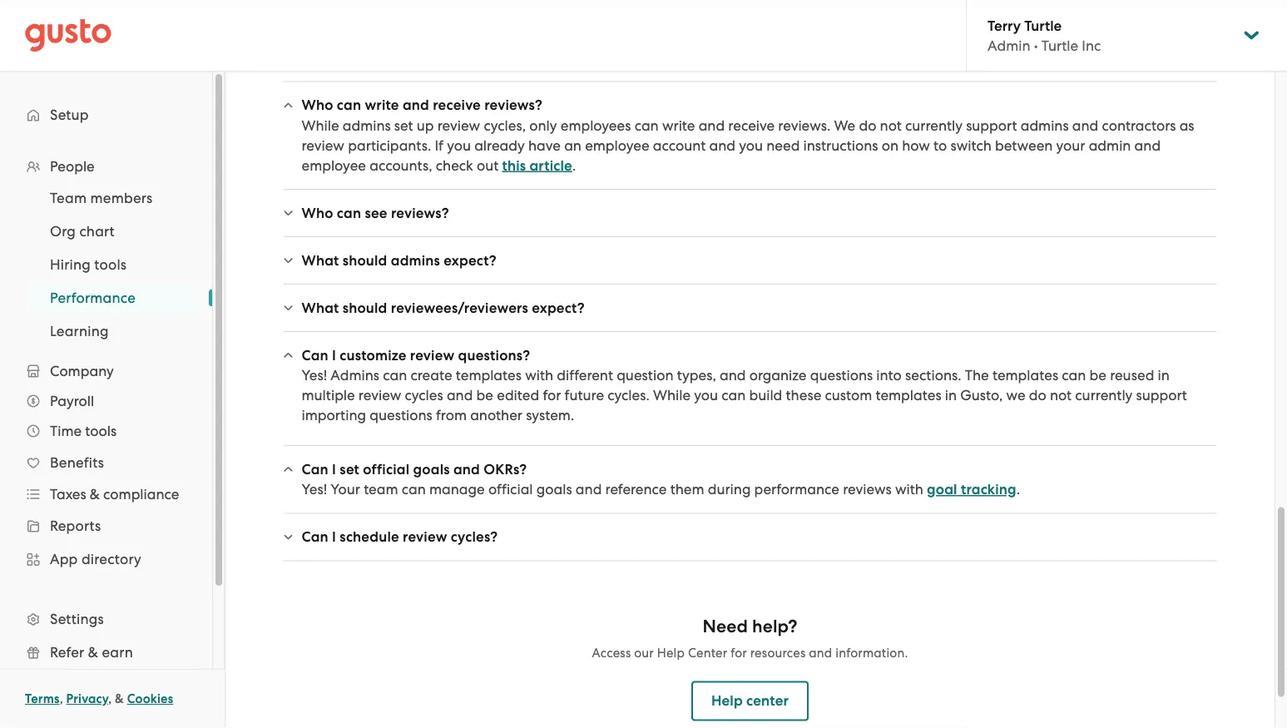 Task type: locate. For each thing, give the bounding box(es) containing it.
0 vertical spatial turtle
[[1025, 17, 1063, 34]]

1 who from the top
[[302, 97, 333, 114]]

goals down system.
[[537, 481, 573, 498]]

hiring tools
[[50, 256, 127, 273]]

reviews?
[[485, 97, 543, 114], [391, 204, 449, 221]]

not inside yes! admins can create templates with different question types, and organize questions into sections. the templates can be reused in multiple review cycles and be edited for future cycles. while you can build these custom templates in gusto, we do not currently support importing questions from another system.
[[1051, 387, 1072, 404]]

during
[[708, 481, 751, 498]]

1 vertical spatial with
[[896, 481, 924, 498]]

i left 'schedule'
[[332, 529, 336, 546]]

on
[[882, 137, 899, 154]]

turtle right •
[[1042, 37, 1079, 54]]

0 vertical spatial do
[[860, 117, 877, 134]]

yes! up multiple
[[302, 367, 327, 384]]

0 vertical spatial should
[[343, 252, 388, 269]]

goals up manage
[[413, 461, 450, 478]]

1 horizontal spatial employee
[[585, 137, 650, 154]]

2 vertical spatial i
[[332, 529, 336, 546]]

what down "who can see reviews?"
[[302, 252, 339, 269]]

1 vertical spatial who
[[302, 204, 333, 221]]

1 horizontal spatial set
[[394, 117, 413, 134]]

1 vertical spatial receive
[[729, 117, 775, 134]]

0 vertical spatial i
[[332, 347, 336, 364]]

currently inside yes! admins can create templates with different question types, and organize questions into sections. the templates can be reused in multiple review cycles and be edited for future cycles. while you can build these custom templates in gusto, we do not currently support importing questions from another system.
[[1076, 387, 1133, 404]]

gusto navigation element
[[0, 72, 212, 728]]

3 i from the top
[[332, 529, 336, 546]]

review
[[438, 117, 481, 134], [302, 137, 345, 154], [410, 347, 455, 364], [359, 387, 402, 404], [403, 529, 448, 546]]

with inside yes! admins can create templates with different question types, and organize questions into sections. the templates can be reused in multiple review cycles and be edited for future cycles. while you can build these custom templates in gusto, we do not currently support importing questions from another system.
[[525, 367, 554, 384]]

1 horizontal spatial do
[[1030, 387, 1047, 404]]

2 vertical spatial &
[[115, 692, 124, 707]]

templates up we
[[993, 367, 1059, 384]]

if
[[435, 137, 444, 154]]

be
[[1090, 367, 1107, 384], [477, 387, 494, 404]]

edited
[[497, 387, 540, 404]]

1 horizontal spatial templates
[[876, 387, 942, 404]]

and up the your
[[1073, 117, 1099, 134]]

1 vertical spatial goals
[[537, 481, 573, 498]]

learning link
[[30, 316, 196, 346]]

1 horizontal spatial be
[[1090, 367, 1107, 384]]

, left privacy link
[[60, 692, 63, 707]]

0 vertical spatial yes!
[[302, 367, 327, 384]]

different
[[557, 367, 614, 384]]

with left goal
[[896, 481, 924, 498]]

home image
[[25, 19, 112, 52]]

0 horizontal spatial templates
[[456, 367, 522, 384]]

0 vertical spatial while
[[302, 117, 339, 134]]

1 horizontal spatial while
[[654, 387, 691, 404]]

1 vertical spatial be
[[477, 387, 494, 404]]

0 vertical spatial not
[[880, 117, 902, 134]]

1 horizontal spatial not
[[1051, 387, 1072, 404]]

1 horizontal spatial expect?
[[532, 299, 585, 316]]

expect? up different
[[532, 299, 585, 316]]

do right we
[[1030, 387, 1047, 404]]

0 horizontal spatial while
[[302, 117, 339, 134]]

should up customize
[[343, 299, 388, 316]]

1 horizontal spatial with
[[896, 481, 924, 498]]

•
[[1035, 37, 1039, 54]]

1 vertical spatial while
[[654, 387, 691, 404]]

them
[[671, 481, 705, 498]]

0 horizontal spatial do
[[860, 117, 877, 134]]

inc
[[1083, 37, 1102, 54]]

tools inside dropdown button
[[85, 423, 117, 440]]

3 can from the top
[[302, 529, 329, 546]]

& for earn
[[88, 644, 98, 661]]

in down the sections.
[[946, 387, 958, 404]]

review up the create
[[410, 347, 455, 364]]

set for official
[[340, 461, 360, 478]]

official up 'team'
[[363, 461, 410, 478]]

0 vertical spatial &
[[90, 486, 100, 503]]

& left cookies 'button'
[[115, 692, 124, 707]]

1 horizontal spatial you
[[695, 387, 719, 404]]

turtle
[[1025, 17, 1063, 34], [1042, 37, 1079, 54]]

1 horizontal spatial official
[[489, 481, 533, 498]]

i for schedule
[[332, 529, 336, 546]]

and
[[403, 97, 430, 114], [699, 117, 725, 134], [1073, 117, 1099, 134], [710, 137, 736, 154], [1135, 137, 1162, 154], [720, 367, 746, 384], [447, 387, 473, 404], [454, 461, 480, 478], [576, 481, 602, 498], [809, 646, 833, 660]]

what up admins
[[302, 299, 339, 316]]

settings
[[50, 611, 104, 628]]

for down need help?
[[731, 646, 748, 660]]

reports
[[50, 518, 101, 535]]

can up multiple
[[302, 347, 329, 364]]

0 vertical spatial reviews?
[[485, 97, 543, 114]]

while inside yes! admins can create templates with different question types, and organize questions into sections. the templates can be reused in multiple review cycles and be edited for future cycles. while you can build these custom templates in gusto, we do not currently support importing questions from another system.
[[654, 387, 691, 404]]

should
[[343, 252, 388, 269], [343, 299, 388, 316]]

tools
[[94, 256, 127, 273], [85, 423, 117, 440]]

you down types,
[[695, 387, 719, 404]]

1 horizontal spatial goals
[[537, 481, 573, 498]]

hiring
[[50, 256, 91, 273]]

build
[[750, 387, 783, 404]]

&
[[90, 486, 100, 503], [88, 644, 98, 661], [115, 692, 124, 707]]

refer & earn
[[50, 644, 133, 661]]

can left the see
[[337, 204, 361, 221]]

0 vertical spatial expect?
[[444, 252, 497, 269]]

review up if
[[438, 117, 481, 134]]

0 horizontal spatial currently
[[906, 117, 963, 134]]

with
[[525, 367, 554, 384], [896, 481, 924, 498]]

1 horizontal spatial .
[[1017, 481, 1021, 498]]

not
[[880, 117, 902, 134], [1051, 387, 1072, 404]]

2 should from the top
[[343, 299, 388, 316]]

1 vertical spatial .
[[1017, 481, 1021, 498]]

currently inside "while admins set up review cycles, only employees can write and receive reviews. we do not currently support admins and contractors as review participants. if you already have an employee account and you need instructions on how to switch between your admin and employee accounts, check out"
[[906, 117, 963, 134]]

for inside yes! admins can create templates with different question types, and organize questions into sections. the templates can be reused in multiple review cycles and be edited for future cycles. while you can build these custom templates in gusto, we do not currently support importing questions from another system.
[[543, 387, 561, 404]]

0 vertical spatial support
[[967, 117, 1018, 134]]

set up your
[[340, 461, 360, 478]]

and up manage
[[454, 461, 480, 478]]

can left 'schedule'
[[302, 529, 329, 546]]

setup link
[[17, 100, 196, 130]]

0 horizontal spatial for
[[543, 387, 561, 404]]

0 vertical spatial set
[[394, 117, 413, 134]]

can i schedule review cycles?
[[302, 529, 498, 546]]

yes!
[[302, 367, 327, 384], [302, 481, 327, 498]]

performance
[[755, 481, 840, 498]]

help left the center
[[712, 693, 743, 710]]

not up 'on' on the top right of the page
[[880, 117, 902, 134]]

2 what from the top
[[302, 299, 339, 316]]

official inside the yes! your team can manage official goals and reference them during performance reviews with goal tracking .
[[489, 481, 533, 498]]

reviews? right the see
[[391, 204, 449, 221]]

0 horizontal spatial reviews?
[[391, 204, 449, 221]]

1 vertical spatial employee
[[302, 157, 366, 174]]

1 horizontal spatial help
[[712, 693, 743, 710]]

the
[[966, 367, 990, 384]]

you left need
[[739, 137, 763, 154]]

between
[[996, 137, 1053, 154]]

org chart
[[50, 223, 115, 240]]

up
[[417, 117, 434, 134]]

1 list from the top
[[0, 152, 212, 728]]

1 vertical spatial official
[[489, 481, 533, 498]]

1 horizontal spatial for
[[731, 646, 748, 660]]

0 vertical spatial what
[[302, 252, 339, 269]]

& inside refer & earn link
[[88, 644, 98, 661]]

terms link
[[25, 692, 60, 707]]

i up admins
[[332, 347, 336, 364]]

set left up
[[394, 117, 413, 134]]

should for admins
[[343, 252, 388, 269]]

can down importing
[[302, 461, 329, 478]]

1 horizontal spatial reviews?
[[485, 97, 543, 114]]

compliance
[[103, 486, 179, 503]]

0 vertical spatial be
[[1090, 367, 1107, 384]]

1 should from the top
[[343, 252, 388, 269]]

yes! inside yes! admins can create templates with different question types, and organize questions into sections. the templates can be reused in multiple review cycles and be edited for future cycles. while you can build these custom templates in gusto, we do not currently support importing questions from another system.
[[302, 367, 327, 384]]

yes! inside the yes! your team can manage official goals and reference them during performance reviews with goal tracking .
[[302, 481, 327, 498]]

1 , from the left
[[60, 692, 63, 707]]

& left earn
[[88, 644, 98, 661]]

support inside yes! admins can create templates with different question types, and organize questions into sections. the templates can be reused in multiple review cycles and be edited for future cycles. while you can build these custom templates in gusto, we do not currently support importing questions from another system.
[[1137, 387, 1188, 404]]

1 vertical spatial currently
[[1076, 387, 1133, 404]]

we
[[1007, 387, 1026, 404]]

and left reference
[[576, 481, 602, 498]]

not right we
[[1051, 387, 1072, 404]]

what
[[302, 252, 339, 269], [302, 299, 339, 316]]

can inside the yes! your team can manage official goals and reference them during performance reviews with goal tracking .
[[402, 481, 426, 498]]

do inside yes! admins can create templates with different question types, and organize questions into sections. the templates can be reused in multiple review cycles and be edited for future cycles. while you can build these custom templates in gusto, we do not currently support importing questions from another system.
[[1030, 387, 1047, 404]]

2 list from the top
[[0, 181, 212, 348]]

company button
[[17, 356, 196, 386]]

list
[[0, 152, 212, 728], [0, 181, 212, 348]]

reviews.
[[779, 117, 831, 134]]

2 vertical spatial can
[[302, 529, 329, 546]]

your
[[331, 481, 360, 498]]

& right taxes
[[90, 486, 100, 503]]

employee
[[585, 137, 650, 154], [302, 157, 366, 174]]

help?
[[753, 616, 798, 637]]

learning
[[50, 323, 109, 340]]

0 horizontal spatial with
[[525, 367, 554, 384]]

and right the account
[[710, 137, 736, 154]]

1 vertical spatial questions
[[370, 407, 433, 424]]

goals inside the yes! your team can manage official goals and reference them during performance reviews with goal tracking .
[[537, 481, 573, 498]]

0 vertical spatial who
[[302, 97, 333, 114]]

currently down reused
[[1076, 387, 1133, 404]]

currently
[[906, 117, 963, 134], [1076, 387, 1133, 404]]

0 vertical spatial write
[[365, 97, 399, 114]]

0 horizontal spatial set
[[340, 461, 360, 478]]

contractors
[[1103, 117, 1177, 134]]

& inside taxes & compliance dropdown button
[[90, 486, 100, 503]]

while
[[302, 117, 339, 134], [654, 387, 691, 404]]

0 horizontal spatial in
[[946, 387, 958, 404]]

admins
[[343, 117, 391, 134], [1021, 117, 1069, 134], [391, 252, 440, 269]]

2 who from the top
[[302, 204, 333, 221]]

0 horizontal spatial receive
[[433, 97, 481, 114]]

who for who can see reviews?
[[302, 204, 333, 221]]

you right if
[[447, 137, 471, 154]]

admin
[[1090, 137, 1132, 154]]

1 vertical spatial yes!
[[302, 481, 327, 498]]

1 i from the top
[[332, 347, 336, 364]]

write up the account
[[663, 117, 696, 134]]

2 horizontal spatial you
[[739, 137, 763, 154]]

0 vertical spatial can
[[302, 347, 329, 364]]

1 horizontal spatial ,
[[108, 692, 112, 707]]

0 horizontal spatial support
[[967, 117, 1018, 134]]

can down can i set official goals and okrs? on the bottom of the page
[[402, 481, 426, 498]]

expect? up reviewees/reviewers
[[444, 252, 497, 269]]

who
[[302, 97, 333, 114], [302, 204, 333, 221]]

can inside "while admins set up review cycles, only employees can write and receive reviews. we do not currently support admins and contractors as review participants. if you already have an employee account and you need instructions on how to switch between your admin and employee accounts, check out"
[[635, 117, 659, 134]]

0 horizontal spatial ,
[[60, 692, 63, 707]]

do right the we
[[860, 117, 877, 134]]

2 can from the top
[[302, 461, 329, 478]]

set inside "while admins set up review cycles, only employees can write and receive reviews. we do not currently support admins and contractors as review participants. if you already have an employee account and you need instructions on how to switch between your admin and employee accounts, check out"
[[394, 117, 413, 134]]

templates down questions?
[[456, 367, 522, 384]]

you inside yes! admins can create templates with different question types, and organize questions into sections. the templates can be reused in multiple review cycles and be edited for future cycles. while you can build these custom templates in gusto, we do not currently support importing questions from another system.
[[695, 387, 719, 404]]

1 horizontal spatial write
[[663, 117, 696, 134]]

goal tracking link
[[927, 481, 1017, 498]]

2 i from the top
[[332, 461, 336, 478]]

receive up up
[[433, 97, 481, 114]]

i up your
[[332, 461, 336, 478]]

employee down participants.
[[302, 157, 366, 174]]

0 vertical spatial currently
[[906, 117, 963, 134]]

can for can i schedule review cycles?
[[302, 529, 329, 546]]

reviews
[[844, 481, 892, 498]]

yes! for goal
[[302, 481, 327, 498]]

turtle up •
[[1025, 17, 1063, 34]]

0 vertical spatial in
[[1159, 367, 1170, 384]]

official down okrs?
[[489, 481, 533, 498]]

questions up the custom
[[811, 367, 873, 384]]

2 yes! from the top
[[302, 481, 327, 498]]

1 horizontal spatial in
[[1159, 367, 1170, 384]]

0 horizontal spatial questions
[[370, 407, 433, 424]]

currently up to
[[906, 117, 963, 134]]

this
[[502, 157, 526, 174]]

switch
[[951, 137, 992, 154]]

check
[[436, 157, 474, 174]]

reviews? up cycles,
[[485, 97, 543, 114]]

tools down payroll dropdown button
[[85, 423, 117, 440]]

admins up the what should reviewees/reviewers expect?
[[391, 252, 440, 269]]

do inside "while admins set up review cycles, only employees can write and receive reviews. we do not currently support admins and contractors as review participants. if you already have an employee account and you need instructions on how to switch between your admin and employee accounts, check out"
[[860, 117, 877, 134]]

,
[[60, 692, 63, 707], [108, 692, 112, 707]]

okrs?
[[484, 461, 527, 478]]

account
[[653, 137, 706, 154]]

questions?
[[458, 347, 531, 364]]

who can see reviews?
[[302, 204, 449, 221]]

1 vertical spatial should
[[343, 299, 388, 316]]

terry
[[988, 17, 1022, 34]]

1 vertical spatial i
[[332, 461, 336, 478]]

0 vertical spatial .
[[573, 157, 576, 174]]

in right reused
[[1159, 367, 1170, 384]]

1 horizontal spatial support
[[1137, 387, 1188, 404]]

receive up need
[[729, 117, 775, 134]]

write up participants.
[[365, 97, 399, 114]]

help right our
[[658, 646, 685, 660]]

1 vertical spatial expect?
[[532, 299, 585, 316]]

0 horizontal spatial write
[[365, 97, 399, 114]]

importing
[[302, 407, 366, 424]]

0 horizontal spatial not
[[880, 117, 902, 134]]

2 , from the left
[[108, 692, 112, 707]]

1 vertical spatial tools
[[85, 423, 117, 440]]

. right goal
[[1017, 481, 1021, 498]]

can up the account
[[635, 117, 659, 134]]

i for customize
[[332, 347, 336, 364]]

be up another
[[477, 387, 494, 404]]

tools down 'org chart' "link"
[[94, 256, 127, 273]]

review down admins
[[359, 387, 402, 404]]

set
[[394, 117, 413, 134], [340, 461, 360, 478]]

1 what from the top
[[302, 252, 339, 269]]

expect? for what should admins expect?
[[444, 252, 497, 269]]

1 vertical spatial set
[[340, 461, 360, 478]]

1 horizontal spatial currently
[[1076, 387, 1133, 404]]

members
[[90, 190, 153, 206]]

tracking
[[962, 481, 1017, 498]]

into
[[877, 367, 902, 384]]

templates down "into"
[[876, 387, 942, 404]]

1 vertical spatial do
[[1030, 387, 1047, 404]]

, left cookies 'button'
[[108, 692, 112, 707]]

1 vertical spatial what
[[302, 299, 339, 316]]

0 vertical spatial help
[[658, 646, 685, 660]]

1 vertical spatial write
[[663, 117, 696, 134]]

taxes
[[50, 486, 86, 503]]

yes! your team can manage official goals and reference them during performance reviews with goal tracking .
[[302, 481, 1021, 498]]

should down "who can see reviews?"
[[343, 252, 388, 269]]

for
[[543, 387, 561, 404], [731, 646, 748, 660]]

expect?
[[444, 252, 497, 269], [532, 299, 585, 316]]

for up system.
[[543, 387, 561, 404]]

support up switch
[[967, 117, 1018, 134]]

question
[[617, 367, 674, 384]]

these
[[786, 387, 822, 404]]

1 can from the top
[[302, 347, 329, 364]]

can
[[302, 347, 329, 364], [302, 461, 329, 478], [302, 529, 329, 546]]

what for what should reviewees/reviewers expect?
[[302, 299, 339, 316]]

employee down employees
[[585, 137, 650, 154]]

1 horizontal spatial questions
[[811, 367, 873, 384]]

with up edited
[[525, 367, 554, 384]]

1 vertical spatial not
[[1051, 387, 1072, 404]]

0 horizontal spatial goals
[[413, 461, 450, 478]]

1 horizontal spatial receive
[[729, 117, 775, 134]]

questions down cycles
[[370, 407, 433, 424]]

1 yes! from the top
[[302, 367, 327, 384]]

.
[[573, 157, 576, 174], [1017, 481, 1021, 498]]

participants.
[[348, 137, 432, 154]]

be left reused
[[1090, 367, 1107, 384]]

how
[[903, 137, 931, 154]]

time tools
[[50, 423, 117, 440]]

0 horizontal spatial official
[[363, 461, 410, 478]]

yes! left your
[[302, 481, 327, 498]]

0 horizontal spatial help
[[658, 646, 685, 660]]

support down reused
[[1137, 387, 1188, 404]]

0 horizontal spatial .
[[573, 157, 576, 174]]

. down an
[[573, 157, 576, 174]]



Task type: describe. For each thing, give the bounding box(es) containing it.
access our help center for resources and information.
[[592, 646, 909, 660]]

types,
[[677, 367, 717, 384]]

we
[[835, 117, 856, 134]]

cycles
[[405, 387, 443, 404]]

admins
[[331, 367, 380, 384]]

only
[[530, 117, 557, 134]]

0 vertical spatial employee
[[585, 137, 650, 154]]

terms
[[25, 692, 60, 707]]

need
[[767, 137, 800, 154]]

0 vertical spatial goals
[[413, 461, 450, 478]]

can for can i customize review questions?
[[302, 347, 329, 364]]

terry turtle admin • turtle inc
[[988, 17, 1102, 54]]

need
[[703, 616, 748, 637]]

review left cycles?
[[403, 529, 448, 546]]

team members link
[[30, 183, 196, 213]]

receive inside "while admins set up review cycles, only employees can write and receive reviews. we do not currently support admins and contractors as review participants. if you already have an employee account and you need instructions on how to switch between your admin and employee accounts, check out"
[[729, 117, 775, 134]]

and inside the yes! your team can manage official goals and reference them during performance reviews with goal tracking .
[[576, 481, 602, 498]]

reports link
[[17, 511, 196, 541]]

privacy link
[[66, 692, 108, 707]]

1 vertical spatial in
[[946, 387, 958, 404]]

this article .
[[502, 157, 576, 174]]

admins up participants.
[[343, 117, 391, 134]]

privacy
[[66, 692, 108, 707]]

reference
[[606, 481, 667, 498]]

reviewees/reviewers
[[391, 299, 529, 316]]

reused
[[1111, 367, 1155, 384]]

expect? for what should reviewees/reviewers expect?
[[532, 299, 585, 316]]

org chart link
[[30, 216, 196, 246]]

org
[[50, 223, 76, 240]]

with inside the yes! your team can manage official goals and reference them during performance reviews with goal tracking .
[[896, 481, 924, 498]]

and right resources
[[809, 646, 833, 660]]

taxes & compliance button
[[17, 480, 196, 510]]

who can write and receive reviews?
[[302, 97, 543, 114]]

an
[[565, 137, 582, 154]]

sections.
[[906, 367, 962, 384]]

and right types,
[[720, 367, 746, 384]]

tools for time tools
[[85, 423, 117, 440]]

list containing team members
[[0, 181, 212, 348]]

and up the account
[[699, 117, 725, 134]]

yes! for the
[[302, 367, 327, 384]]

center
[[688, 646, 728, 660]]

while inside "while admins set up review cycles, only employees can write and receive reviews. we do not currently support admins and contractors as review participants. if you already have an employee account and you need instructions on how to switch between your admin and employee accounts, check out"
[[302, 117, 339, 134]]

already
[[475, 137, 525, 154]]

what for what should admins expect?
[[302, 252, 339, 269]]

goal
[[927, 481, 958, 498]]

0 horizontal spatial employee
[[302, 157, 366, 174]]

set for up
[[394, 117, 413, 134]]

1 vertical spatial turtle
[[1042, 37, 1079, 54]]

to
[[934, 137, 948, 154]]

as
[[1180, 117, 1195, 134]]

not inside "while admins set up review cycles, only employees can write and receive reviews. we do not currently support admins and contractors as review participants. if you already have an employee account and you need instructions on how to switch between your admin and employee accounts, check out"
[[880, 117, 902, 134]]

need help?
[[703, 616, 798, 637]]

1 vertical spatial reviews?
[[391, 204, 449, 221]]

1 vertical spatial for
[[731, 646, 748, 660]]

i for set
[[332, 461, 336, 478]]

list containing people
[[0, 152, 212, 728]]

and down "contractors"
[[1135, 137, 1162, 154]]

help center
[[712, 693, 789, 710]]

system.
[[526, 407, 575, 424]]

app
[[50, 551, 78, 568]]

can down can i customize review questions?
[[383, 367, 407, 384]]

customize
[[340, 347, 407, 364]]

and up from
[[447, 387, 473, 404]]

support inside "while admins set up review cycles, only employees can write and receive reviews. we do not currently support admins and contractors as review participants. if you already have an employee account and you need instructions on how to switch between your admin and employee accounts, check out"
[[967, 117, 1018, 134]]

taxes & compliance
[[50, 486, 179, 503]]

benefits
[[50, 455, 104, 471]]

performance link
[[30, 283, 196, 313]]

accounts,
[[370, 157, 433, 174]]

cycles?
[[451, 529, 498, 546]]

0 horizontal spatial be
[[477, 387, 494, 404]]

organize
[[750, 367, 807, 384]]

0 vertical spatial receive
[[433, 97, 481, 114]]

refer & earn link
[[17, 638, 196, 668]]

. inside the yes! your team can manage official goals and reference them during performance reviews with goal tracking .
[[1017, 481, 1021, 498]]

cookies button
[[127, 689, 173, 709]]

can left build
[[722, 387, 746, 404]]

can up participants.
[[337, 97, 361, 114]]

who for who can write and receive reviews?
[[302, 97, 333, 114]]

article
[[530, 157, 573, 174]]

and up up
[[403, 97, 430, 114]]

hiring tools link
[[30, 250, 196, 280]]

time tools button
[[17, 416, 196, 446]]

from
[[436, 407, 467, 424]]

should for reviewees/reviewers
[[343, 299, 388, 316]]

schedule
[[340, 529, 399, 546]]

benefits link
[[17, 448, 196, 478]]

app directory link
[[17, 544, 196, 574]]

0 vertical spatial official
[[363, 461, 410, 478]]

review inside yes! admins can create templates with different question types, and organize questions into sections. the templates can be reused in multiple review cycles and be edited for future cycles. while you can build these custom templates in gusto, we do not currently support importing questions from another system.
[[359, 387, 402, 404]]

company
[[50, 363, 114, 380]]

out
[[477, 157, 499, 174]]

see
[[365, 204, 388, 221]]

payroll
[[50, 393, 94, 410]]

0 vertical spatial questions
[[811, 367, 873, 384]]

while admins set up review cycles, only employees can write and receive reviews. we do not currently support admins and contractors as review participants. if you already have an employee account and you need instructions on how to switch between your admin and employee accounts, check out
[[302, 117, 1195, 174]]

people
[[50, 158, 95, 175]]

0 horizontal spatial you
[[447, 137, 471, 154]]

directory
[[81, 551, 142, 568]]

write inside "while admins set up review cycles, only employees can write and receive reviews. we do not currently support admins and contractors as review participants. if you already have an employee account and you need instructions on how to switch between your admin and employee accounts, check out"
[[663, 117, 696, 134]]

admins up between
[[1021, 117, 1069, 134]]

can for can i set official goals and okrs?
[[302, 461, 329, 478]]

custom
[[825, 387, 873, 404]]

. inside this article .
[[573, 157, 576, 174]]

multiple
[[302, 387, 355, 404]]

tools for hiring tools
[[94, 256, 127, 273]]

& for compliance
[[90, 486, 100, 503]]

access
[[592, 646, 631, 660]]

have
[[529, 137, 561, 154]]

can i set official goals and okrs?
[[302, 461, 527, 478]]

cycles.
[[608, 387, 650, 404]]

people button
[[17, 152, 196, 181]]

help center link
[[692, 681, 809, 721]]

team
[[50, 190, 87, 206]]

can left reused
[[1063, 367, 1087, 384]]

information.
[[836, 646, 909, 660]]

2 horizontal spatial templates
[[993, 367, 1059, 384]]

employees
[[561, 117, 631, 134]]

this article link
[[502, 157, 573, 174]]

performance
[[50, 290, 136, 306]]

can i customize review questions?
[[302, 347, 531, 364]]

future
[[565, 387, 604, 404]]

refer
[[50, 644, 84, 661]]

create
[[411, 367, 453, 384]]

review left participants.
[[302, 137, 345, 154]]



Task type: vqa. For each thing, say whether or not it's contained in the screenshot.
do in the While admins set up review cycles, only employees can write and receive reviews. We do not currently support admins and contractors as review participants. If you already have an employee account and you need instructions on how to switch between your admin and employee accounts, check out
yes



